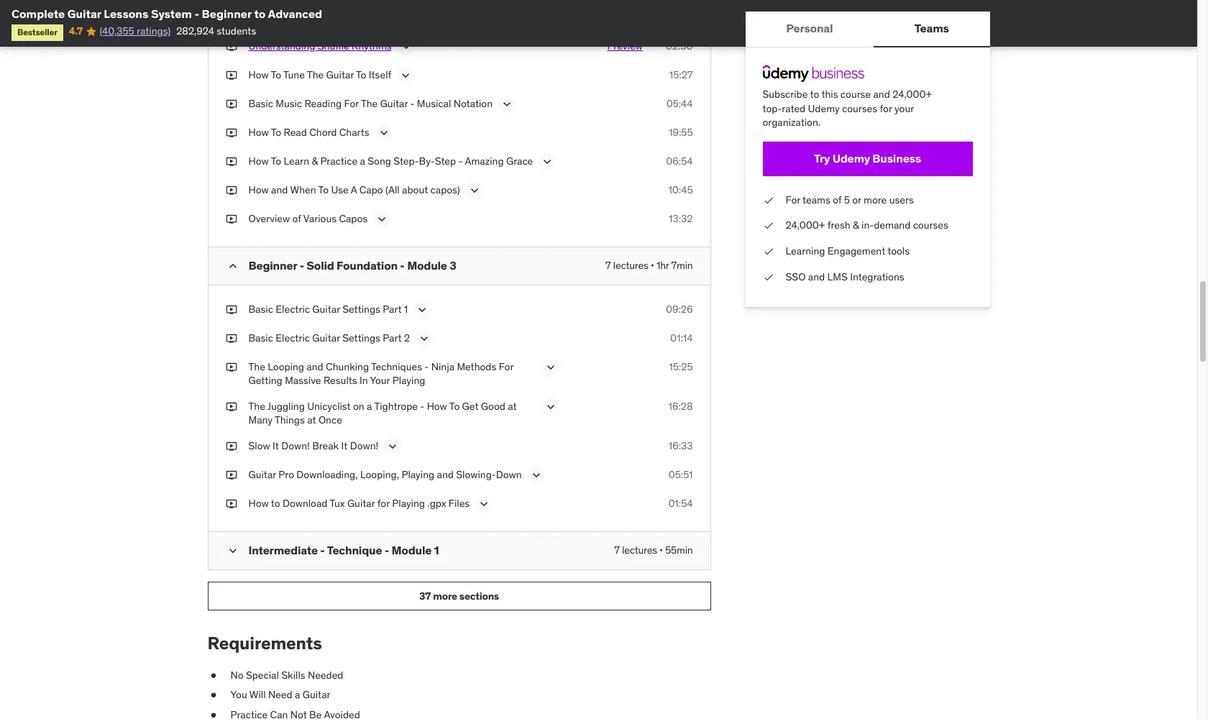 Task type: locate. For each thing, give the bounding box(es) containing it.
0 vertical spatial &
[[312, 154, 318, 167]]

xsmall image left overview
[[226, 212, 237, 226]]

to inside "subscribe to this course and 24,000+ top‑rated udemy courses for your organization."
[[811, 88, 820, 101]]

for
[[344, 97, 359, 110], [786, 193, 801, 206], [499, 360, 514, 373]]

1 horizontal spatial for
[[880, 102, 893, 115]]

tools
[[888, 245, 910, 258]]

of left various
[[293, 212, 301, 225]]

xsmall image left the fresh
[[763, 219, 775, 233]]

beginner
[[202, 6, 252, 21], [249, 258, 297, 272]]

many
[[249, 414, 273, 427]]

tab list containing personal
[[746, 12, 990, 47]]

basic electric guitar settings part 2
[[249, 331, 410, 344]]

to left learn
[[271, 154, 281, 167]]

to
[[254, 6, 266, 21], [811, 88, 820, 101], [271, 497, 280, 510]]

1 horizontal spatial 1
[[434, 543, 439, 558]]

1 horizontal spatial of
[[833, 193, 842, 206]]

and left when
[[271, 183, 288, 196]]

lessons
[[104, 6, 148, 21]]

playing inside the looping and chunking techniques - ninja methods for getting massive results in your playing
[[393, 374, 426, 387]]

2 vertical spatial to
[[271, 497, 280, 510]]

1 vertical spatial •
[[660, 544, 663, 557]]

more
[[864, 193, 887, 206], [433, 590, 457, 603]]

show lecture description image right "notation"
[[500, 97, 514, 111]]

0 vertical spatial 24,000+
[[893, 88, 933, 101]]

to left intervals
[[306, 11, 316, 23]]

show lecture description image for basic electric guitar settings part 1
[[415, 303, 430, 317]]

about
[[402, 183, 428, 196]]

& left in-
[[853, 219, 860, 232]]

down! up the looping,
[[350, 440, 379, 453]]

7 for intermediate - technique - module 1
[[615, 544, 620, 557]]

2 horizontal spatial to
[[811, 88, 820, 101]]

lectures for beginner - solid foundation - module 3
[[614, 259, 649, 272]]

learning engagement tools
[[786, 245, 910, 258]]

0 vertical spatial courses
[[843, 102, 878, 115]]

show lecture description image for how to learn & practice a song step-by-step - amazing grace
[[541, 154, 555, 169]]

7 lectures • 55min
[[615, 544, 693, 557]]

1 vertical spatial 7
[[615, 544, 620, 557]]

1 vertical spatial courses
[[914, 219, 949, 232]]

• left 1hr
[[651, 259, 655, 272]]

how left learn
[[249, 154, 269, 167]]

0 horizontal spatial a
[[295, 689, 300, 702]]

complete
[[12, 6, 65, 21]]

(all
[[386, 183, 400, 196]]

small image
[[226, 544, 240, 558]]

lectures left 1hr
[[614, 259, 649, 272]]

7 left 55min
[[615, 544, 620, 557]]

• left 55min
[[660, 544, 663, 557]]

how left tune
[[249, 68, 269, 81]]

how left download
[[249, 497, 269, 510]]

1 down! from the left
[[282, 440, 310, 453]]

& right learn
[[312, 154, 318, 167]]

1 vertical spatial basic
[[249, 303, 273, 316]]

at left "once"
[[307, 414, 316, 427]]

to for how to download tux guitar for playing .gpx files
[[271, 497, 280, 510]]

courses inside "subscribe to this course and 24,000+ top‑rated udemy courses for your organization."
[[843, 102, 878, 115]]

and right sso
[[809, 270, 825, 283]]

1 vertical spatial for
[[378, 497, 390, 510]]

shuffle
[[318, 39, 349, 52]]

xsmall image for the juggling unicyclist on a tightrope - how to get good at many things at once
[[226, 400, 237, 414]]

preview
[[608, 39, 643, 52]]

a
[[360, 154, 365, 167], [367, 400, 372, 413], [295, 689, 300, 702]]

a right the need
[[295, 689, 300, 702]]

overview of various capos
[[249, 212, 368, 225]]

2 horizontal spatial for
[[786, 193, 801, 206]]

• for intermediate - technique - module 1
[[660, 544, 663, 557]]

0 horizontal spatial of
[[293, 212, 301, 225]]

0 vertical spatial •
[[651, 259, 655, 272]]

(40,355 ratings)
[[100, 25, 171, 38]]

1 for intermediate - technique - module 1
[[434, 543, 439, 558]]

udemy down this
[[808, 102, 840, 115]]

- right step
[[459, 154, 463, 167]]

0 vertical spatial lectures
[[614, 259, 649, 272]]

you
[[231, 689, 247, 702]]

1 vertical spatial playing
[[402, 468, 435, 481]]

0 horizontal spatial for
[[344, 97, 359, 110]]

to left get
[[450, 400, 460, 413]]

0 horizontal spatial &
[[312, 154, 318, 167]]

0 horizontal spatial courses
[[843, 102, 878, 115]]

basic for basic electric guitar settings part 1
[[249, 303, 273, 316]]

282,924 students
[[176, 25, 256, 38]]

- left the technique
[[320, 543, 325, 558]]

1 vertical spatial part
[[383, 331, 402, 344]]

2 basic from the top
[[249, 303, 273, 316]]

to left use
[[318, 183, 329, 196]]

show lecture description image right 2
[[417, 331, 432, 346]]

0 vertical spatial a
[[360, 154, 365, 167]]

xsmall image
[[226, 11, 237, 25], [226, 39, 237, 53], [226, 97, 237, 111], [226, 183, 237, 197], [763, 193, 775, 207], [763, 270, 775, 284], [226, 303, 237, 317], [226, 331, 237, 346], [226, 360, 237, 374], [226, 440, 237, 454], [226, 468, 237, 482], [208, 669, 219, 683], [208, 709, 219, 719]]

part for 1
[[383, 303, 402, 316]]

2 settings from the top
[[343, 331, 381, 344]]

lectures
[[614, 259, 649, 272], [622, 544, 658, 557]]

19:55
[[669, 126, 693, 139]]

this
[[822, 88, 839, 101]]

fresh
[[828, 219, 851, 232]]

to
[[306, 11, 316, 23], [271, 68, 281, 81], [356, 68, 367, 81], [271, 126, 281, 139], [271, 154, 281, 167], [318, 183, 329, 196], [450, 400, 460, 413]]

09:26
[[666, 303, 693, 316]]

1 vertical spatial lectures
[[622, 544, 658, 557]]

subscribe to this course and 24,000+ top‑rated udemy courses for your organization.
[[763, 88, 933, 129]]

0 vertical spatial 1
[[404, 303, 408, 316]]

of left 5
[[833, 193, 842, 206]]

part
[[383, 303, 402, 316], [383, 331, 402, 344]]

0 vertical spatial settings
[[343, 303, 381, 316]]

0 horizontal spatial to
[[254, 6, 266, 21]]

0 vertical spatial basic
[[249, 97, 273, 110]]

1 horizontal spatial down!
[[350, 440, 379, 453]]

to left download
[[271, 497, 280, 510]]

show lecture description image for the looping and chunking techniques - ninja methods for getting massive results in your playing
[[544, 360, 558, 375]]

•
[[651, 259, 655, 272], [660, 544, 663, 557]]

show lecture description image for how to read chord charts
[[377, 126, 391, 140]]

part for 2
[[383, 331, 402, 344]]

7 left 1hr
[[606, 259, 611, 272]]

0 vertical spatial udemy
[[808, 102, 840, 115]]

students
[[217, 25, 256, 38]]

how left read
[[249, 126, 269, 139]]

1 horizontal spatial more
[[864, 193, 887, 206]]

1 down '.gpx'
[[434, 543, 439, 558]]

1 vertical spatial a
[[367, 400, 372, 413]]

how
[[249, 68, 269, 81], [249, 126, 269, 139], [249, 154, 269, 167], [249, 183, 269, 196], [427, 400, 447, 413], [249, 497, 269, 510]]

1 vertical spatial &
[[853, 219, 860, 232]]

amazing
[[465, 154, 504, 167]]

how for how to learn & practice a song step-by-step - amazing grace
[[249, 154, 269, 167]]

electric up the looping
[[276, 331, 310, 344]]

basic
[[249, 97, 273, 110], [249, 303, 273, 316], [249, 331, 273, 344]]

down!
[[282, 440, 310, 453], [350, 440, 379, 453]]

module left 3
[[407, 258, 447, 272]]

show lecture description image right good
[[544, 400, 558, 414]]

0 horizontal spatial more
[[433, 590, 457, 603]]

module up 37
[[392, 543, 432, 558]]

settings for 2
[[343, 331, 381, 344]]

- left the "ninja"
[[425, 360, 429, 373]]

2 vertical spatial for
[[499, 360, 514, 373]]

guitar up 4.7
[[67, 6, 101, 21]]

beginner up students
[[202, 6, 252, 21]]

how for how to read chord charts
[[249, 126, 269, 139]]

how for how to tune the guitar to itself
[[249, 68, 269, 81]]

0 horizontal spatial it
[[273, 440, 279, 453]]

personal
[[787, 21, 833, 36]]

it right slow
[[273, 440, 279, 453]]

to left tune
[[271, 68, 281, 81]]

- inside the juggling unicyclist on a tightrope - how to get good at many things at once
[[420, 400, 425, 413]]

0 vertical spatial for
[[344, 97, 359, 110]]

playing up '.gpx'
[[402, 468, 435, 481]]

settings up chunking
[[343, 331, 381, 344]]

1 vertical spatial of
[[293, 212, 301, 225]]

song
[[368, 154, 391, 167]]

how for how to download tux guitar for playing .gpx files
[[249, 497, 269, 510]]

0 vertical spatial part
[[383, 303, 402, 316]]

1 vertical spatial electric
[[276, 331, 310, 344]]

1 vertical spatial at
[[307, 414, 316, 427]]

guitar pro downloading, looping, playing and slowing-down
[[249, 468, 522, 481]]

show lecture description image
[[467, 183, 482, 198], [375, 212, 389, 226], [544, 360, 558, 375], [386, 440, 400, 454], [529, 468, 544, 483]]

chord
[[310, 126, 337, 139]]

1 horizontal spatial &
[[853, 219, 860, 232]]

teams
[[803, 193, 831, 206]]

and inside the looping and chunking techniques - ninja methods for getting massive results in your playing
[[307, 360, 324, 373]]

electric for basic electric guitar settings part 2
[[276, 331, 310, 344]]

0 horizontal spatial for
[[378, 497, 390, 510]]

0 vertical spatial module
[[407, 258, 447, 272]]

for left teams at the top right
[[786, 193, 801, 206]]

1 vertical spatial settings
[[343, 331, 381, 344]]

show lecture description image for how to tune the guitar to itself
[[399, 68, 413, 82]]

for right reading
[[344, 97, 359, 110]]

show lecture description image for slow it down! break it down!
[[386, 440, 400, 454]]

1 horizontal spatial 7
[[615, 544, 620, 557]]

tightrope
[[374, 400, 418, 413]]

16:33
[[669, 440, 693, 453]]

1 basic from the top
[[249, 97, 273, 110]]

courses
[[843, 102, 878, 115], [914, 219, 949, 232]]

show lecture description image for overview of various capos
[[375, 212, 389, 226]]

part left 2
[[383, 331, 402, 344]]

part down foundation
[[383, 303, 402, 316]]

0 horizontal spatial 7
[[606, 259, 611, 272]]

2 vertical spatial basic
[[249, 331, 273, 344]]

ratings)
[[137, 25, 171, 38]]

0 vertical spatial for
[[880, 102, 893, 115]]

xsmall image
[[226, 68, 237, 82], [226, 126, 237, 140], [226, 154, 237, 169], [226, 212, 237, 226], [763, 219, 775, 233], [763, 245, 775, 259], [226, 400, 237, 414], [226, 497, 237, 511], [208, 689, 219, 703]]

once
[[319, 414, 342, 427]]

playing down techniques
[[393, 374, 426, 387]]

for inside the looping and chunking techniques - ninja methods for getting massive results in your playing
[[499, 360, 514, 373]]

downloading,
[[297, 468, 358, 481]]

0 horizontal spatial down!
[[282, 440, 310, 453]]

the up many
[[249, 400, 265, 413]]

small image
[[226, 259, 240, 273]]

down! down "things"
[[282, 440, 310, 453]]

1 electric from the top
[[276, 303, 310, 316]]

break
[[312, 440, 339, 453]]

the
[[307, 68, 324, 81], [361, 97, 378, 110], [249, 360, 265, 373], [249, 400, 265, 413]]

for right methods
[[499, 360, 514, 373]]

for down guitar pro downloading, looping, playing and slowing-down
[[378, 497, 390, 510]]

2 it from the left
[[341, 440, 348, 453]]

1 horizontal spatial it
[[341, 440, 348, 453]]

and right course
[[874, 88, 891, 101]]

how to download tux guitar for playing .gpx files
[[249, 497, 470, 510]]

and up massive
[[307, 360, 324, 373]]

looping,
[[360, 468, 399, 481]]

show lecture description image right rhythms
[[399, 39, 413, 54]]

24,000+ up your
[[893, 88, 933, 101]]

-
[[195, 6, 199, 21], [410, 97, 415, 110], [459, 154, 463, 167], [300, 258, 304, 272], [400, 258, 405, 272], [425, 360, 429, 373], [420, 400, 425, 413], [320, 543, 325, 558], [385, 543, 389, 558]]

reading
[[305, 97, 342, 110]]

1 vertical spatial 1
[[434, 543, 439, 558]]

subscribe
[[763, 88, 808, 101]]

1 part from the top
[[383, 303, 402, 316]]

for
[[880, 102, 893, 115], [378, 497, 390, 510]]

1 settings from the top
[[343, 303, 381, 316]]

courses down course
[[843, 102, 878, 115]]

2 part from the top
[[383, 331, 402, 344]]

1 horizontal spatial for
[[499, 360, 514, 373]]

0 vertical spatial playing
[[393, 374, 426, 387]]

to up students
[[254, 6, 266, 21]]

rhythms
[[352, 39, 392, 52]]

xsmall image for overview of various capos
[[226, 212, 237, 226]]

xsmall image left many
[[226, 400, 237, 414]]

282,924
[[176, 25, 214, 38]]

show lecture description image up song
[[377, 126, 391, 140]]

xsmall image for how to tune the guitar to itself
[[226, 68, 237, 82]]

1 vertical spatial more
[[433, 590, 457, 603]]

playing left '.gpx'
[[392, 497, 425, 510]]

various
[[304, 212, 337, 225]]

getting
[[249, 374, 283, 387]]

electric up basic electric guitar settings part 2
[[276, 303, 310, 316]]

3
[[450, 258, 457, 272]]

&
[[312, 154, 318, 167], [853, 219, 860, 232]]

how up overview
[[249, 183, 269, 196]]

1 horizontal spatial •
[[660, 544, 663, 557]]

to left this
[[811, 88, 820, 101]]

2 electric from the top
[[276, 331, 310, 344]]

a left song
[[360, 154, 365, 167]]

a right on
[[367, 400, 372, 413]]

try udemy business
[[814, 151, 922, 166]]

1 up 2
[[404, 303, 408, 316]]

- up 282,924
[[195, 6, 199, 21]]

- left musical
[[410, 97, 415, 110]]

0 vertical spatial of
[[833, 193, 842, 206]]

1 horizontal spatial 24,000+
[[893, 88, 933, 101]]

- right tightrope
[[420, 400, 425, 413]]

to for subscribe to this course and 24,000+ top‑rated udemy courses for your organization.
[[811, 88, 820, 101]]

0 horizontal spatial 24,000+
[[786, 219, 826, 232]]

xsmall image up small image
[[226, 497, 237, 511]]

in-
[[862, 219, 874, 232]]

0 vertical spatial at
[[508, 400, 517, 413]]

24,000+ up learning
[[786, 219, 826, 232]]

learning
[[786, 245, 826, 258]]

3 basic from the top
[[249, 331, 273, 344]]

things
[[275, 414, 305, 427]]

05:44
[[667, 97, 693, 110]]

teams button
[[874, 12, 990, 46]]

it right break
[[341, 440, 348, 453]]

show lecture description image for guitar pro downloading, looping, playing and slowing-down
[[529, 468, 544, 483]]

tab list
[[746, 12, 990, 47]]

no special skills needed
[[231, 669, 344, 682]]

requirements
[[208, 632, 322, 655]]

xsmall image for how to download tux guitar for playing .gpx files
[[226, 497, 237, 511]]

xsmall image left learn
[[226, 154, 237, 169]]

beginner right small icon
[[249, 258, 297, 272]]

the up getting
[[249, 360, 265, 373]]

show lecture description image for basic electric guitar settings part 2
[[417, 331, 432, 346]]

for left your
[[880, 102, 893, 115]]

1 vertical spatial to
[[811, 88, 820, 101]]

solid
[[307, 258, 334, 272]]

a inside the juggling unicyclist on a tightrope - how to get good at many things at once
[[367, 400, 372, 413]]

show lecture description image
[[399, 39, 413, 54], [399, 68, 413, 82], [500, 97, 514, 111], [377, 126, 391, 140], [541, 154, 555, 169], [415, 303, 430, 317], [417, 331, 432, 346], [544, 400, 558, 414], [477, 497, 492, 512]]

1 horizontal spatial to
[[271, 497, 280, 510]]

0 horizontal spatial 1
[[404, 303, 408, 316]]

learn
[[284, 154, 309, 167]]

more inside button
[[433, 590, 457, 603]]

show lecture description image right files at the bottom left of page
[[477, 497, 492, 512]]

7min
[[672, 259, 693, 272]]

more right 37
[[433, 590, 457, 603]]

2 vertical spatial playing
[[392, 497, 425, 510]]

0 vertical spatial beginner
[[202, 6, 252, 21]]

7
[[606, 259, 611, 272], [615, 544, 620, 557]]

lectures left 55min
[[622, 544, 658, 557]]

show lecture description image up techniques
[[415, 303, 430, 317]]

more right or
[[864, 193, 887, 206]]

udemy right try
[[833, 151, 871, 166]]

xsmall image left read
[[226, 126, 237, 140]]

guitar up basic electric guitar settings part 2
[[313, 303, 340, 316]]

1 horizontal spatial at
[[508, 400, 517, 413]]

0 vertical spatial electric
[[276, 303, 310, 316]]

0 horizontal spatial •
[[651, 259, 655, 272]]

• for beginner - solid foundation - module 3
[[651, 259, 655, 272]]

2 horizontal spatial a
[[367, 400, 372, 413]]

0 vertical spatial 7
[[606, 259, 611, 272]]

10:45
[[669, 183, 693, 196]]

at right good
[[508, 400, 517, 413]]

electric
[[276, 303, 310, 316], [276, 331, 310, 344]]

13:32
[[669, 212, 693, 225]]

xsmall image down students
[[226, 68, 237, 82]]

electric for basic electric guitar settings part 1
[[276, 303, 310, 316]]

and inside "subscribe to this course and 24,000+ top‑rated udemy courses for your organization."
[[874, 88, 891, 101]]



Task type: vqa. For each thing, say whether or not it's contained in the screenshot.
the 24,000+ in Subscribe to this course and 24,000+ top‑rated Udemy courses for your organization.
yes



Task type: describe. For each thing, give the bounding box(es) containing it.
techniques
[[371, 360, 422, 373]]

capo
[[360, 183, 383, 196]]

how to tune the guitar to itself
[[249, 68, 392, 81]]

music
[[276, 97, 302, 110]]

try
[[814, 151, 830, 166]]

slow it down! break it down!
[[249, 440, 379, 453]]

itself
[[369, 68, 392, 81]]

down
[[496, 468, 522, 481]]

the down itself
[[361, 97, 378, 110]]

understanding
[[249, 39, 315, 52]]

24,000+ fresh & in-demand courses
[[786, 219, 949, 232]]

how for how and when to use a capo (all about capos)
[[249, 183, 269, 196]]

37 more sections button
[[208, 582, 711, 611]]

need
[[268, 689, 293, 702]]

- right foundation
[[400, 258, 405, 272]]

7 for beginner - solid foundation - module 3
[[606, 259, 611, 272]]

4.7
[[69, 25, 83, 38]]

- inside the looping and chunking techniques - ninja methods for getting massive results in your playing
[[425, 360, 429, 373]]

users
[[890, 193, 914, 206]]

how to read chord charts
[[249, 126, 369, 139]]

overview
[[249, 212, 290, 225]]

use
[[331, 183, 349, 196]]

xsmall image left you
[[208, 689, 219, 703]]

step
[[435, 154, 456, 167]]

pro
[[279, 468, 294, 481]]

step-
[[394, 154, 419, 167]]

how inside the juggling unicyclist on a tightrope - how to get good at many things at once
[[427, 400, 447, 413]]

xsmall image left learning
[[763, 245, 775, 259]]

unicyclist
[[307, 400, 351, 413]]

- right the technique
[[385, 543, 389, 558]]

for inside "subscribe to this course and 24,000+ top‑rated udemy courses for your organization."
[[880, 102, 893, 115]]

grace
[[506, 154, 533, 167]]

no
[[231, 669, 244, 682]]

top‑rated
[[763, 102, 806, 115]]

1 it from the left
[[273, 440, 279, 453]]

0 vertical spatial to
[[254, 6, 266, 21]]

xsmall image for how to read chord charts
[[226, 126, 237, 140]]

skills
[[281, 669, 305, 682]]

try udemy business link
[[763, 142, 973, 176]]

basic for basic electric guitar settings part 2
[[249, 331, 273, 344]]

download
[[283, 497, 328, 510]]

1 vertical spatial module
[[392, 543, 432, 558]]

basic for basic music reading for the guitar - musical notation
[[249, 97, 273, 110]]

show lecture description image for basic music reading for the guitar - musical notation
[[500, 97, 514, 111]]

understanding shuffle rhythms button
[[249, 39, 392, 57]]

24,000+ inside "subscribe to this course and 24,000+ top‑rated udemy courses for your organization."
[[893, 88, 933, 101]]

show lecture description image for how to download tux guitar for playing .gpx files
[[477, 497, 492, 512]]

methods
[[457, 360, 497, 373]]

1 horizontal spatial courses
[[914, 219, 949, 232]]

2 down! from the left
[[350, 440, 379, 453]]

complete guitar lessons system - beginner to advanced
[[12, 6, 322, 21]]

how and when to use a capo (all about capos)
[[249, 183, 460, 196]]

- left solid
[[300, 258, 304, 272]]

business
[[873, 151, 922, 166]]

your
[[895, 102, 914, 115]]

guitar down basic electric guitar settings part 1
[[313, 331, 340, 344]]

tune
[[283, 68, 305, 81]]

to left itself
[[356, 68, 367, 81]]

16:28
[[669, 400, 693, 413]]

show lecture description image for the juggling unicyclist on a tightrope - how to get good at many things at once
[[544, 400, 558, 414]]

to left read
[[271, 126, 281, 139]]

by-
[[419, 154, 435, 167]]

capos
[[339, 212, 368, 225]]

1 vertical spatial beginner
[[249, 258, 297, 272]]

guitar down itself
[[380, 97, 408, 110]]

guitar right the tux
[[347, 497, 375, 510]]

show lecture description image for how and when to use a capo (all about capos)
[[467, 183, 482, 198]]

xsmall image for how to learn & practice a song step-by-step - amazing grace
[[226, 154, 237, 169]]

results
[[324, 374, 357, 387]]

massive
[[285, 374, 321, 387]]

or
[[853, 193, 862, 206]]

1 for basic electric guitar settings part 1
[[404, 303, 408, 316]]

1 vertical spatial udemy
[[833, 151, 871, 166]]

udemy business image
[[763, 65, 864, 82]]

files
[[449, 497, 470, 510]]

05:51
[[669, 468, 693, 481]]

your
[[370, 374, 390, 387]]

course
[[841, 88, 871, 101]]

0 vertical spatial more
[[864, 193, 887, 206]]

engagement
[[828, 245, 886, 258]]

ninja
[[431, 360, 455, 373]]

guitar down shuffle
[[326, 68, 354, 81]]

will
[[249, 689, 266, 702]]

1hr
[[657, 259, 669, 272]]

0 horizontal spatial at
[[307, 414, 316, 427]]

1 vertical spatial for
[[786, 193, 801, 206]]

.gpx
[[428, 497, 446, 510]]

5
[[844, 193, 850, 206]]

a
[[351, 183, 357, 196]]

intermediate - technique - module 1
[[249, 543, 439, 558]]

basic music reading for the guitar - musical notation
[[249, 97, 493, 110]]

1 horizontal spatial a
[[360, 154, 365, 167]]

when
[[290, 183, 316, 196]]

guitar left pro
[[249, 468, 276, 481]]

integrations
[[851, 270, 905, 283]]

2 vertical spatial a
[[295, 689, 300, 702]]

55min
[[666, 544, 693, 557]]

technique
[[327, 543, 382, 558]]

personal button
[[746, 12, 874, 46]]

and up '.gpx'
[[437, 468, 454, 481]]

notation
[[454, 97, 493, 110]]

01:14
[[671, 331, 693, 344]]

sso and lms integrations
[[786, 270, 905, 283]]

needed
[[308, 669, 344, 682]]

15:25
[[669, 360, 693, 373]]

settings for 1
[[343, 303, 381, 316]]

to inside the juggling unicyclist on a tightrope - how to get good at many things at once
[[450, 400, 460, 413]]

the inside the juggling unicyclist on a tightrope - how to get good at many things at once
[[249, 400, 265, 413]]

demand
[[874, 219, 911, 232]]

in
[[360, 374, 368, 387]]

slowing-
[[456, 468, 496, 481]]

udemy inside "subscribe to this course and 24,000+ top‑rated udemy courses for your organization."
[[808, 102, 840, 115]]

slow
[[249, 440, 270, 453]]

the right tune
[[307, 68, 324, 81]]

lectures for intermediate - technique - module 1
[[622, 544, 658, 557]]

guitar down needed
[[303, 689, 331, 702]]

capos)
[[431, 183, 460, 196]]

get
[[462, 400, 479, 413]]

the looping and chunking techniques - ninja methods for getting massive results in your playing
[[249, 360, 514, 387]]

foundation
[[337, 258, 398, 272]]

1 vertical spatial 24,000+
[[786, 219, 826, 232]]

organization.
[[763, 116, 821, 129]]

the inside the looping and chunking techniques - ninja methods for getting massive results in your playing
[[249, 360, 265, 373]]



